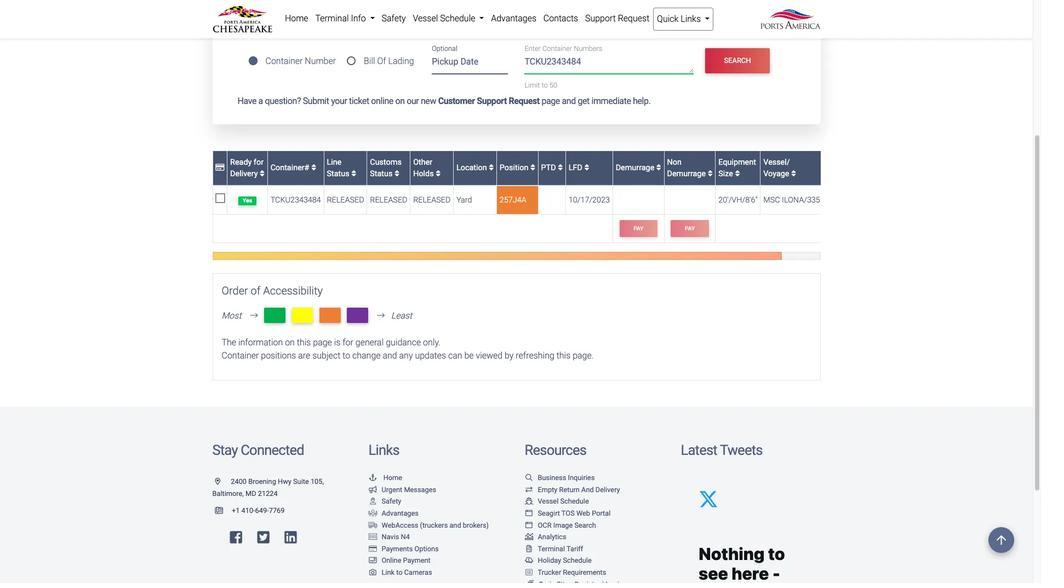 Task type: locate. For each thing, give the bounding box(es) containing it.
home up container number
[[285, 13, 308, 24]]

sort image inside ptd link
[[558, 164, 563, 172]]

cameras
[[404, 569, 432, 577]]

links up anchor image
[[369, 443, 399, 459]]

+1 410-649-7769 link
[[212, 507, 285, 515]]

2 released from the left
[[370, 196, 407, 205]]

schedule for bells image
[[563, 557, 592, 565]]

availability for container availability
[[288, 13, 328, 24]]

2 horizontal spatial and
[[562, 96, 576, 106]]

this left page.
[[557, 351, 571, 361]]

request down limit at the top of the page
[[509, 96, 540, 106]]

stay
[[212, 443, 238, 459]]

tweets
[[720, 443, 763, 459]]

terminal tariff
[[538, 545, 583, 553]]

1 vertical spatial home
[[383, 474, 402, 482]]

1 vertical spatial schedule
[[560, 498, 589, 506]]

1 status from the left
[[327, 169, 349, 179]]

sort image left ptd
[[530, 164, 535, 172]]

home link up urgent
[[369, 474, 402, 482]]

safety right the info
[[382, 13, 406, 24]]

web
[[576, 510, 590, 518]]

0 vertical spatial home
[[285, 13, 308, 24]]

return
[[559, 486, 580, 494]]

0 vertical spatial vessel
[[413, 13, 438, 24]]

safety down urgent
[[382, 498, 401, 506]]

demurrage left non
[[616, 163, 656, 173]]

0 horizontal spatial vessel schedule
[[413, 13, 478, 24]]

0 vertical spatial home link
[[281, 8, 312, 30]]

0 horizontal spatial page
[[313, 338, 332, 348]]

anchor image
[[369, 475, 377, 482]]

0 vertical spatial safety
[[382, 13, 406, 24]]

1 vertical spatial safety link
[[369, 498, 401, 506]]

limit to 50
[[525, 81, 557, 89]]

to inside the information on this page is for general guidance only. container positions are subject to change and any updates can be viewed by refreshing this page.
[[343, 351, 350, 361]]

0 vertical spatial search
[[724, 57, 751, 65]]

page up subject at the left bottom
[[313, 338, 332, 348]]

1 horizontal spatial vessel schedule link
[[525, 498, 589, 506]]

1 horizontal spatial terminal
[[538, 545, 565, 553]]

1 horizontal spatial advantages
[[491, 13, 537, 24]]

availability for breakbulk availability
[[397, 13, 436, 24]]

stay connected
[[212, 443, 304, 459]]

breakbulk
[[358, 13, 395, 24]]

0 horizontal spatial vessel schedule link
[[409, 8, 488, 30]]

search down domestic equipment/cargo link
[[724, 57, 751, 65]]

1 released from the left
[[327, 196, 364, 205]]

sort image left line
[[311, 164, 316, 172]]

1 horizontal spatial for
[[343, 338, 353, 348]]

1 vertical spatial delivery
[[596, 486, 620, 494]]

vessel down empty
[[538, 498, 559, 506]]

booking/edo link
[[453, 9, 560, 29]]

status down line
[[327, 169, 349, 179]]

and left the get
[[562, 96, 576, 106]]

1 horizontal spatial support
[[585, 13, 616, 24]]

links right quick
[[681, 14, 701, 24]]

for
[[254, 158, 264, 167], [343, 338, 353, 348]]

1 horizontal spatial on
[[395, 96, 405, 106]]

n4
[[401, 533, 410, 542]]

home up urgent
[[383, 474, 402, 482]]

urgent
[[382, 486, 402, 494]]

navis n4
[[382, 533, 410, 542]]

container left number
[[266, 56, 303, 66]]

can
[[448, 351, 462, 361]]

trucker
[[538, 569, 561, 577]]

accessibility
[[263, 284, 323, 297]]

advantages link up webaccess
[[369, 510, 419, 518]]

demurrage down non
[[667, 169, 706, 179]]

safety link for leftmost vessel schedule link
[[378, 8, 409, 30]]

1 horizontal spatial links
[[681, 14, 701, 24]]

vessel/
[[764, 158, 790, 167]]

delivery down ready
[[230, 169, 258, 179]]

schedule up optional
[[440, 13, 475, 24]]

safety link right the info
[[378, 8, 409, 30]]

availability right breakbulk
[[397, 13, 436, 24]]

0 horizontal spatial and
[[383, 351, 397, 361]]

0 horizontal spatial to
[[343, 351, 350, 361]]

1 vertical spatial request
[[509, 96, 540, 106]]

enter container numbers
[[525, 45, 602, 53]]

vessel schedule up the seagirt tos web portal link
[[538, 498, 589, 506]]

advantages up webaccess
[[382, 510, 419, 518]]

status inside customs status
[[370, 169, 393, 179]]

schedule up seagirt tos web portal
[[560, 498, 589, 506]]

1 vertical spatial and
[[383, 351, 397, 361]]

support inside support request link
[[585, 13, 616, 24]]

the information on this page is for general guidance only. container positions are subject to change and any updates can be viewed by refreshing this page.
[[222, 338, 594, 361]]

advantages up enter
[[491, 13, 537, 24]]

refreshing
[[516, 351, 555, 361]]

0 horizontal spatial released
[[327, 196, 364, 205]]

twitter square image
[[257, 531, 270, 545]]

2400 broening hwy suite 105, baltimore, md 21224
[[212, 478, 324, 498]]

container up container number
[[251, 13, 287, 24]]

sort image inside location "link"
[[489, 164, 494, 172]]

1 horizontal spatial delivery
[[596, 486, 620, 494]]

1 horizontal spatial vessel
[[538, 498, 559, 506]]

1 horizontal spatial status
[[370, 169, 393, 179]]

long arrow right image
[[246, 312, 262, 320]]

2 horizontal spatial to
[[542, 81, 548, 89]]

support request link
[[582, 8, 653, 30]]

and left "brokers)"
[[450, 522, 461, 530]]

Enter Container Numbers text field
[[525, 55, 694, 74]]

terminal inside "terminal info" link
[[315, 13, 349, 24]]

hand receiving image
[[369, 511, 377, 518]]

2 vertical spatial and
[[450, 522, 461, 530]]

0 vertical spatial for
[[254, 158, 264, 167]]

0 horizontal spatial advantages link
[[369, 510, 419, 518]]

bill
[[364, 56, 375, 66]]

0 vertical spatial delivery
[[230, 169, 258, 179]]

container# link
[[271, 163, 316, 173]]

container availability
[[251, 13, 328, 24]]

credit card image
[[369, 546, 377, 553]]

links inside quick links link
[[681, 14, 701, 24]]

credit card front image
[[369, 558, 377, 565]]

sort image inside position link
[[530, 164, 535, 172]]

voyage
[[764, 169, 789, 179]]

messages
[[404, 486, 436, 494]]

0 horizontal spatial request
[[509, 96, 540, 106]]

mt left long arrow right icon
[[351, 309, 364, 322]]

0 horizontal spatial terminal
[[315, 13, 349, 24]]

1 vertical spatial vessel
[[538, 498, 559, 506]]

empty
[[538, 486, 558, 494]]

released down line status
[[327, 196, 364, 205]]

2 availability from the left
[[397, 13, 436, 24]]

vessel schedule link
[[409, 8, 488, 30], [525, 498, 589, 506]]

information
[[238, 338, 283, 348]]

vessel schedule link up seagirt at bottom
[[525, 498, 589, 506]]

your
[[331, 96, 347, 106]]

sort image left size
[[708, 170, 713, 178]]

0 vertical spatial vessel schedule
[[413, 13, 478, 24]]

sort image up 10/17/2023
[[584, 164, 589, 172]]

demurrage link
[[616, 163, 661, 173]]

released down customs status
[[370, 196, 407, 205]]

help.
[[633, 96, 651, 106]]

ocr
[[538, 522, 552, 530]]

quick
[[657, 14, 679, 24]]

request right reprint
[[618, 13, 650, 24]]

container down the
[[222, 351, 259, 361]]

go to top image
[[989, 528, 1014, 554]]

payments options link
[[369, 545, 439, 553]]

our
[[407, 96, 419, 106]]

0 vertical spatial support
[[585, 13, 616, 24]]

0 horizontal spatial availability
[[288, 13, 328, 24]]

sort image inside demurrage link
[[656, 164, 661, 172]]

status inside line status
[[327, 169, 349, 179]]

to
[[542, 81, 548, 89], [343, 351, 350, 361], [396, 569, 403, 577]]

vessel up optional
[[413, 13, 438, 24]]

0 horizontal spatial links
[[369, 443, 399, 459]]

1 horizontal spatial this
[[557, 351, 571, 361]]

2 vertical spatial to
[[396, 569, 403, 577]]

3 mt from the left
[[324, 309, 336, 322]]

1 vertical spatial for
[[343, 338, 353, 348]]

1 vertical spatial safety
[[382, 498, 401, 506]]

0 horizontal spatial for
[[254, 158, 264, 167]]

1 horizontal spatial request
[[618, 13, 650, 24]]

1 vertical spatial advantages link
[[369, 510, 419, 518]]

exchange image
[[525, 487, 534, 494]]

home link for "terminal info" link
[[281, 8, 312, 30]]

customer support request link
[[438, 96, 540, 106]]

facebook square image
[[230, 531, 242, 545]]

2 safety from the top
[[382, 498, 401, 506]]

mt down accessibility
[[296, 309, 309, 322]]

on left our
[[395, 96, 405, 106]]

released down holds
[[413, 196, 451, 205]]

1 horizontal spatial vessel schedule
[[538, 498, 589, 506]]

advantages
[[491, 13, 537, 24], [382, 510, 419, 518]]

1 horizontal spatial search
[[724, 57, 751, 65]]

and inside the information on this page is for general guidance only. container positions are subject to change and any updates can be viewed by refreshing this page.
[[383, 351, 397, 361]]

tos
[[562, 510, 575, 518]]

links
[[681, 14, 701, 24], [369, 443, 399, 459]]

urgent messages link
[[369, 486, 436, 494]]

mt up the is
[[324, 309, 336, 322]]

1 vertical spatial on
[[285, 338, 295, 348]]

advantages link up enter
[[488, 8, 540, 30]]

terminal info
[[315, 13, 368, 24]]

1 horizontal spatial availability
[[397, 13, 436, 24]]

to right the link
[[396, 569, 403, 577]]

holiday schedule link
[[525, 557, 592, 565]]

1 horizontal spatial demurrage
[[667, 169, 706, 179]]

1 horizontal spatial home link
[[369, 474, 402, 482]]

eir
[[573, 13, 585, 24]]

sort image inside 'container#' link
[[311, 164, 316, 172]]

to left '50'
[[542, 81, 548, 89]]

equipment/cargo
[[718, 13, 782, 24]]

7769
[[269, 507, 285, 515]]

0 horizontal spatial advantages
[[382, 510, 419, 518]]

contacts link
[[540, 8, 582, 30]]

delivery right and at the right of the page
[[596, 486, 620, 494]]

position
[[500, 163, 530, 173]]

safety link for left advantages link
[[369, 498, 401, 506]]

1 vertical spatial links
[[369, 443, 399, 459]]

2 status from the left
[[370, 169, 393, 179]]

sort image left the 'lfd'
[[558, 164, 563, 172]]

link to cameras link
[[369, 569, 432, 577]]

on inside the information on this page is for general guidance only. container positions are subject to change and any updates can be viewed by refreshing this page.
[[285, 338, 295, 348]]

1 horizontal spatial advantages link
[[488, 8, 540, 30]]

contacts
[[544, 13, 578, 24]]

truck container image
[[369, 523, 377, 530]]

0 horizontal spatial demurrage
[[616, 163, 656, 173]]

availability inside 'link'
[[288, 13, 328, 24]]

equipment
[[719, 158, 756, 167]]

for right the is
[[343, 338, 353, 348]]

terminal down analytics
[[538, 545, 565, 553]]

1 horizontal spatial released
[[370, 196, 407, 205]]

container right enter
[[543, 45, 572, 53]]

4 mt from the left
[[351, 309, 364, 322]]

0 vertical spatial vessel schedule link
[[409, 8, 488, 30]]

is
[[334, 338, 341, 348]]

sort image
[[489, 164, 494, 172], [530, 164, 535, 172], [584, 164, 589, 172], [656, 164, 661, 172], [351, 170, 356, 178], [395, 170, 400, 178], [436, 170, 441, 178], [708, 170, 713, 178], [791, 170, 796, 178]]

this up are
[[297, 338, 311, 348]]

and left any
[[383, 351, 397, 361]]

location
[[457, 163, 489, 173]]

sort image left position on the top of the page
[[489, 164, 494, 172]]

1 horizontal spatial to
[[396, 569, 403, 577]]

search inside button
[[724, 57, 751, 65]]

0 vertical spatial safety link
[[378, 8, 409, 30]]

schedule down tariff
[[563, 557, 592, 565]]

0 horizontal spatial status
[[327, 169, 349, 179]]

1 mt from the left
[[269, 309, 281, 322]]

1 vertical spatial page
[[313, 338, 332, 348]]

1 availability from the left
[[288, 13, 328, 24]]

mt right long arrow right image on the bottom left
[[269, 309, 281, 322]]

search down web
[[575, 522, 596, 530]]

yes
[[243, 197, 252, 204]]

1 vertical spatial home link
[[369, 474, 402, 482]]

to right subject at the left bottom
[[343, 351, 350, 361]]

availability up container number
[[288, 13, 328, 24]]

phone office image
[[215, 508, 232, 515]]

question?
[[265, 96, 301, 106]]

home link
[[281, 8, 312, 30], [369, 474, 402, 482]]

container inside 'link'
[[251, 13, 287, 24]]

page down '50'
[[542, 96, 560, 106]]

status for customs
[[370, 169, 393, 179]]

tcku2343484
[[271, 196, 321, 205]]

1 vertical spatial support
[[477, 96, 507, 106]]

sort image
[[311, 164, 316, 172], [558, 164, 563, 172], [260, 170, 265, 178], [735, 170, 740, 178]]

and
[[562, 96, 576, 106], [383, 351, 397, 361], [450, 522, 461, 530]]

1 vertical spatial to
[[343, 351, 350, 361]]

0 horizontal spatial on
[[285, 338, 295, 348]]

page.
[[573, 351, 594, 361]]

demurrage inside "non demurrage"
[[667, 169, 706, 179]]

vessel schedule up optional
[[413, 13, 478, 24]]

safety link down urgent
[[369, 498, 401, 506]]

limit
[[525, 81, 540, 89]]

terminal info link
[[312, 8, 378, 30]]

for right ready
[[254, 158, 264, 167]]

on up positions
[[285, 338, 295, 348]]

0 vertical spatial terminal
[[315, 13, 349, 24]]

image
[[553, 522, 573, 530]]

0 horizontal spatial home
[[285, 13, 308, 24]]

0 horizontal spatial home link
[[281, 8, 312, 30]]

long arrow right image
[[373, 312, 389, 320]]

line
[[327, 158, 342, 167]]

demurrage
[[616, 163, 656, 173], [667, 169, 706, 179]]

quick links link
[[653, 8, 714, 31]]

0 vertical spatial to
[[542, 81, 548, 89]]

any
[[399, 351, 413, 361]]

2 horizontal spatial released
[[413, 196, 451, 205]]

0 horizontal spatial search
[[575, 522, 596, 530]]

safety
[[382, 13, 406, 24], [382, 498, 401, 506]]

home link up container number
[[281, 8, 312, 30]]

status down customs
[[370, 169, 393, 179]]

0 horizontal spatial delivery
[[230, 169, 258, 179]]

sort image left non
[[656, 164, 661, 172]]

0 vertical spatial page
[[542, 96, 560, 106]]

linkedin image
[[285, 531, 297, 545]]

1 vertical spatial terminal
[[538, 545, 565, 553]]

mt
[[269, 309, 281, 322], [296, 309, 309, 322], [324, 309, 336, 322], [351, 309, 364, 322]]

terminal left the info
[[315, 13, 349, 24]]

2 vertical spatial schedule
[[563, 557, 592, 565]]

0 vertical spatial links
[[681, 14, 701, 24]]

baltimore,
[[212, 490, 244, 498]]

2 mt from the left
[[296, 309, 309, 322]]

0 horizontal spatial this
[[297, 338, 311, 348]]

vessel schedule link up optional
[[409, 8, 488, 30]]



Task type: describe. For each thing, give the bounding box(es) containing it.
analytics image
[[525, 534, 534, 541]]

container storage image
[[369, 534, 377, 541]]

vessel/ voyage
[[764, 158, 791, 179]]

1 vertical spatial this
[[557, 351, 571, 361]]

delivery inside ready for delivery
[[230, 169, 258, 179]]

and
[[581, 486, 594, 494]]

0 horizontal spatial support
[[477, 96, 507, 106]]

0 vertical spatial and
[[562, 96, 576, 106]]

+1
[[232, 507, 240, 515]]

only.
[[423, 338, 441, 348]]

breakbulk availability
[[358, 13, 436, 24]]

wheat image
[[525, 581, 535, 584]]

holds
[[413, 169, 434, 179]]

of
[[377, 56, 386, 66]]

business inquiries
[[538, 474, 595, 482]]

analytics link
[[525, 533, 566, 542]]

to for link
[[396, 569, 403, 577]]

status for line
[[327, 169, 349, 179]]

suite
[[293, 478, 309, 486]]

search image
[[525, 475, 534, 482]]

sort image down customs
[[395, 170, 400, 178]]

sort image down "equipment"
[[735, 170, 740, 178]]

most
[[222, 311, 241, 321]]

latest
[[681, 443, 717, 459]]

sort image left customs status
[[351, 170, 356, 178]]

msc ilona/335r
[[764, 196, 825, 205]]

eir reprint
[[573, 13, 614, 24]]

home link for urgent messages link
[[369, 474, 402, 482]]

410-
[[241, 507, 255, 515]]

number
[[305, 56, 336, 66]]

0 vertical spatial schedule
[[440, 13, 475, 24]]

to for limit
[[542, 81, 548, 89]]

0 horizontal spatial vessel
[[413, 13, 438, 24]]

schedule for ship image at right
[[560, 498, 589, 506]]

terminal for terminal info
[[315, 13, 349, 24]]

payment
[[403, 557, 431, 565]]

eir reprint link
[[560, 9, 668, 29]]

0 vertical spatial on
[[395, 96, 405, 106]]

1 horizontal spatial page
[[542, 96, 560, 106]]

be
[[464, 351, 474, 361]]

online
[[371, 96, 393, 106]]

webaccess
[[382, 522, 418, 530]]

enter
[[525, 45, 541, 53]]

1 vertical spatial vessel schedule link
[[525, 498, 589, 506]]

10/17/2023
[[569, 196, 610, 205]]

browser image
[[525, 523, 534, 530]]

ilona/335r
[[782, 196, 825, 205]]

business
[[538, 474, 566, 482]]

(truckers
[[420, 522, 448, 530]]

seagirt
[[538, 510, 560, 518]]

ptd
[[541, 163, 558, 173]]

map marker alt image
[[215, 479, 229, 486]]

non demurrage
[[667, 158, 708, 179]]

resources
[[525, 443, 586, 459]]

new
[[421, 96, 436, 106]]

+1 410-649-7769
[[232, 507, 285, 515]]

1 horizontal spatial and
[[450, 522, 461, 530]]

non
[[667, 158, 682, 167]]

reprint
[[587, 13, 614, 24]]

urgent messages
[[382, 486, 436, 494]]

seagirt tos web portal link
[[525, 510, 611, 518]]

general
[[356, 338, 384, 348]]

user hard hat image
[[369, 499, 377, 506]]

quick links
[[657, 14, 703, 24]]

1 horizontal spatial home
[[383, 474, 402, 482]]

camera image
[[369, 570, 377, 577]]

ptd link
[[541, 163, 563, 173]]

browser image
[[525, 511, 534, 518]]

position link
[[500, 163, 535, 173]]

lfd
[[569, 163, 584, 173]]

for inside the information on this page is for general guidance only. container positions are subject to change and any updates can be viewed by refreshing this page.
[[343, 338, 353, 348]]

are
[[298, 351, 310, 361]]

guidance
[[386, 338, 421, 348]]

customs
[[370, 158, 402, 167]]

optional
[[432, 45, 458, 53]]

0 vertical spatial advantages link
[[488, 8, 540, 30]]

booking/edo
[[466, 13, 516, 24]]

list alt image
[[525, 570, 534, 577]]

0 vertical spatial this
[[297, 338, 311, 348]]

sort image right holds
[[436, 170, 441, 178]]

of
[[251, 284, 261, 297]]

online
[[382, 557, 401, 565]]

positions
[[261, 351, 296, 361]]

bells image
[[525, 558, 534, 565]]

Optional text field
[[432, 53, 508, 74]]

649-
[[255, 507, 269, 515]]

lading
[[388, 56, 414, 66]]

trucker requirements link
[[525, 569, 606, 577]]

terminal for terminal tariff
[[538, 545, 565, 553]]

subject
[[312, 351, 340, 361]]

page inside the information on this page is for general guidance only. container positions are subject to change and any updates can be viewed by refreshing this page.
[[313, 338, 332, 348]]

ship image
[[525, 499, 534, 506]]

bill of lading
[[364, 56, 414, 66]]

empty return and delivery link
[[525, 486, 620, 494]]

navis
[[382, 533, 399, 542]]

domestic equipment/cargo
[[681, 13, 782, 24]]

container#
[[271, 163, 311, 173]]

navis n4 link
[[369, 533, 410, 542]]

sort image inside lfd link
[[584, 164, 589, 172]]

ocr image search link
[[525, 522, 596, 530]]

2400 broening hwy suite 105, baltimore, md 21224 link
[[212, 478, 324, 498]]

by
[[505, 351, 514, 361]]

payments
[[382, 545, 413, 553]]

domestic equipment/cargo link
[[668, 9, 795, 29]]

connected
[[241, 443, 304, 459]]

3 released from the left
[[413, 196, 451, 205]]

trucker requirements
[[538, 569, 606, 577]]

hwy
[[278, 478, 291, 486]]

requirements
[[563, 569, 606, 577]]

credit card image
[[216, 164, 224, 172]]

container inside the information on this page is for general guidance only. container positions are subject to change and any updates can be viewed by refreshing this page.
[[222, 351, 259, 361]]

payments options
[[382, 545, 439, 553]]

breakbulk availability link
[[345, 9, 453, 29]]

customer
[[438, 96, 475, 106]]

1 vertical spatial vessel schedule
[[538, 498, 589, 506]]

online payment
[[382, 557, 431, 565]]

1 vertical spatial search
[[575, 522, 596, 530]]

0 vertical spatial request
[[618, 13, 650, 24]]

analytics
[[538, 533, 566, 542]]

1 safety from the top
[[382, 13, 406, 24]]

latest tweets
[[681, 443, 763, 459]]

lfd link
[[569, 163, 589, 173]]

bullhorn image
[[369, 487, 377, 494]]

sort image right voyage in the right top of the page
[[791, 170, 796, 178]]

msc
[[764, 196, 780, 205]]

0 vertical spatial advantages
[[491, 13, 537, 24]]

for inside ready for delivery
[[254, 158, 264, 167]]

sort image left container#
[[260, 170, 265, 178]]

1 vertical spatial advantages
[[382, 510, 419, 518]]

file invoice image
[[525, 546, 534, 553]]

105,
[[311, 478, 324, 486]]



Task type: vqa. For each thing, say whether or not it's contained in the screenshot.


